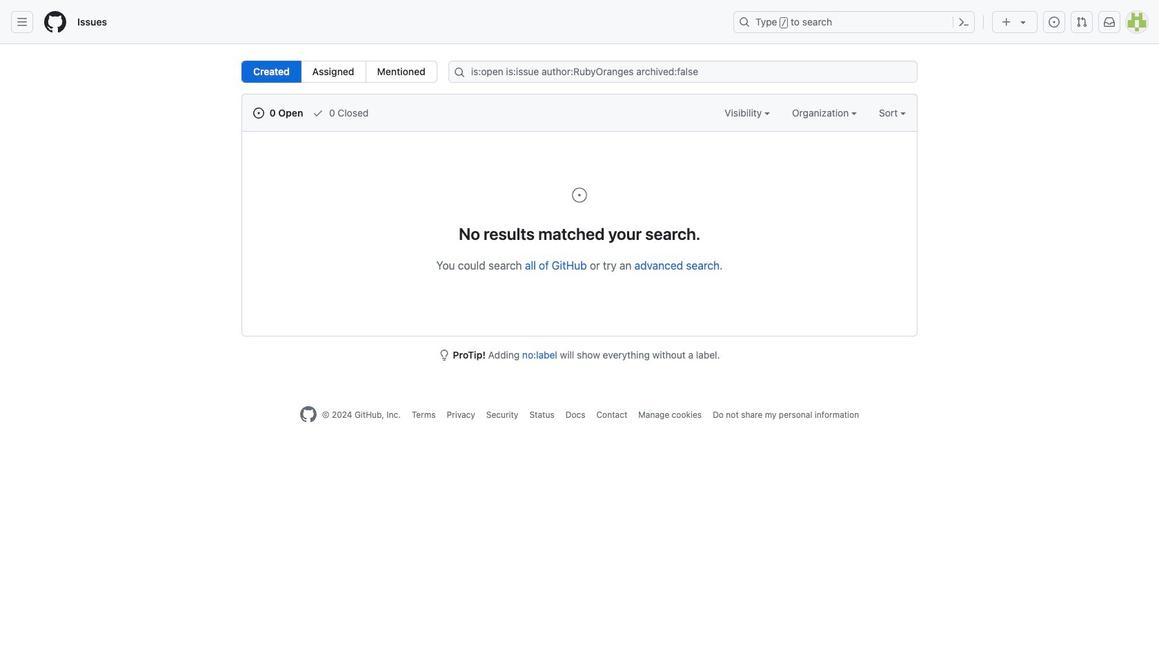 Task type: locate. For each thing, give the bounding box(es) containing it.
issue opened image
[[1049, 17, 1060, 28], [253, 108, 264, 119]]

issue opened image
[[571, 187, 588, 204]]

Search all issues text field
[[448, 61, 918, 83]]

0 horizontal spatial issue opened image
[[253, 108, 264, 119]]

homepage image
[[44, 11, 66, 33], [300, 406, 317, 423]]

notifications image
[[1104, 17, 1115, 28]]

1 horizontal spatial issue opened image
[[1049, 17, 1060, 28]]

plus image
[[1001, 17, 1012, 28]]

check image
[[313, 108, 324, 119]]

issue opened image left check image
[[253, 108, 264, 119]]

issue opened image left git pull request icon
[[1049, 17, 1060, 28]]

command palette image
[[958, 17, 969, 28]]

0 vertical spatial issue opened image
[[1049, 17, 1060, 28]]

1 horizontal spatial homepage image
[[300, 406, 317, 423]]

0 vertical spatial homepage image
[[44, 11, 66, 33]]



Task type: describe. For each thing, give the bounding box(es) containing it.
Issues search field
[[448, 61, 918, 83]]

0 horizontal spatial homepage image
[[44, 11, 66, 33]]

1 vertical spatial issue opened image
[[253, 108, 264, 119]]

light bulb image
[[439, 350, 450, 361]]

git pull request image
[[1076, 17, 1087, 28]]

search image
[[454, 67, 465, 78]]

1 vertical spatial homepage image
[[300, 406, 317, 423]]

issues element
[[242, 61, 437, 83]]

triangle down image
[[1018, 17, 1029, 28]]



Task type: vqa. For each thing, say whether or not it's contained in the screenshot.
'0 users starred this repository' Element
no



